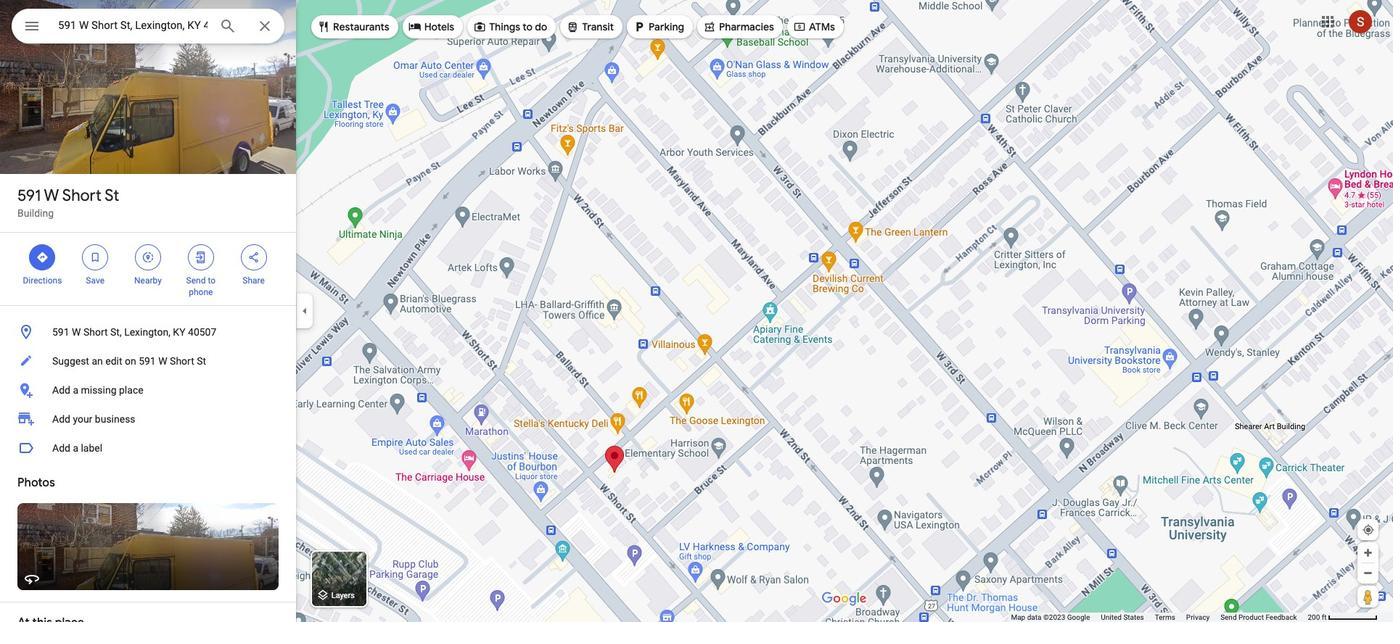 Task type: vqa. For each thing, say whether or not it's contained in the screenshot.
785 associated with St,
no



Task type: locate. For each thing, give the bounding box(es) containing it.
short inside button
[[83, 327, 108, 338]]

2 vertical spatial 591
[[139, 356, 156, 367]]

w up building
[[44, 186, 59, 206]]

add your business link
[[0, 405, 296, 434]]

 transit
[[566, 19, 614, 35]]

zoom in image
[[1363, 548, 1374, 559]]

photos
[[17, 476, 55, 491]]

send to phone
[[186, 276, 216, 298]]

1 vertical spatial to
[[208, 276, 216, 286]]

0 vertical spatial 591
[[17, 186, 41, 206]]

1 horizontal spatial 591
[[52, 327, 69, 338]]

directions
[[23, 276, 62, 286]]

1 vertical spatial send
[[1221, 614, 1237, 622]]

40507
[[188, 327, 217, 338]]

hotels
[[424, 20, 454, 33]]

st
[[105, 186, 119, 206], [197, 356, 206, 367]]

suggest an edit on 591 w short st
[[52, 356, 206, 367]]


[[89, 250, 102, 266]]

 atms
[[793, 19, 835, 35]]

ky
[[173, 327, 185, 338]]

add a missing place
[[52, 385, 143, 396]]

1 a from the top
[[73, 385, 78, 396]]

on
[[125, 356, 136, 367]]

2 horizontal spatial 591
[[139, 356, 156, 367]]

2 vertical spatial short
[[170, 356, 194, 367]]

send left product
[[1221, 614, 1237, 622]]

2 horizontal spatial w
[[158, 356, 167, 367]]

 things to do
[[473, 19, 547, 35]]

parking
[[649, 20, 684, 33]]

terms
[[1155, 614, 1176, 622]]

label
[[81, 443, 102, 454]]

3 add from the top
[[52, 443, 70, 454]]


[[633, 19, 646, 35]]

states
[[1124, 614, 1144, 622]]

add inside "button"
[[52, 443, 70, 454]]

footer containing map data ©2023 google
[[1011, 613, 1308, 623]]

short left st,
[[83, 327, 108, 338]]

200 ft
[[1308, 614, 1327, 622]]

1 vertical spatial a
[[73, 443, 78, 454]]

0 horizontal spatial w
[[44, 186, 59, 206]]

1 vertical spatial w
[[72, 327, 81, 338]]

add
[[52, 385, 70, 396], [52, 414, 70, 425], [52, 443, 70, 454]]

0 horizontal spatial 591
[[17, 186, 41, 206]]

w up suggest
[[72, 327, 81, 338]]

add left label
[[52, 443, 70, 454]]

1 horizontal spatial send
[[1221, 614, 1237, 622]]

591 for st,
[[52, 327, 69, 338]]

suggest an edit on 591 w short st button
[[0, 347, 296, 376]]

short
[[62, 186, 102, 206], [83, 327, 108, 338], [170, 356, 194, 367]]

add a missing place button
[[0, 376, 296, 405]]

0 vertical spatial w
[[44, 186, 59, 206]]

0 vertical spatial st
[[105, 186, 119, 206]]

2 a from the top
[[73, 443, 78, 454]]


[[473, 19, 486, 35]]

591 right on
[[139, 356, 156, 367]]

1 horizontal spatial w
[[72, 327, 81, 338]]

1 vertical spatial st
[[197, 356, 206, 367]]

591 w short st, lexington, ky 40507
[[52, 327, 217, 338]]

0 horizontal spatial st
[[105, 186, 119, 206]]

591 inside button
[[52, 327, 69, 338]]

None field
[[58, 17, 208, 34]]

atms
[[809, 20, 835, 33]]

1 vertical spatial add
[[52, 414, 70, 425]]

add down suggest
[[52, 385, 70, 396]]

w right on
[[158, 356, 167, 367]]

0 horizontal spatial to
[[208, 276, 216, 286]]

send inside send to phone
[[186, 276, 206, 286]]

short down the ky
[[170, 356, 194, 367]]

0 vertical spatial to
[[523, 20, 533, 33]]

short for st,
[[83, 327, 108, 338]]

a for label
[[73, 443, 78, 454]]

591
[[17, 186, 41, 206], [52, 327, 69, 338], [139, 356, 156, 367]]

footer
[[1011, 613, 1308, 623]]

st inside the 591 w short st building
[[105, 186, 119, 206]]

add for add your business
[[52, 414, 70, 425]]

to inside send to phone
[[208, 276, 216, 286]]

591 w short st, lexington, ky 40507 button
[[0, 318, 296, 347]]

add a label button
[[0, 434, 296, 463]]

missing
[[81, 385, 117, 396]]

an
[[92, 356, 103, 367]]

collapse side panel image
[[297, 303, 313, 319]]

1 vertical spatial short
[[83, 327, 108, 338]]

2 vertical spatial w
[[158, 356, 167, 367]]

short inside the 591 w short st building
[[62, 186, 102, 206]]

send
[[186, 276, 206, 286], [1221, 614, 1237, 622]]

 hotels
[[408, 19, 454, 35]]

591 W Short St, Lexington, KY 40507 field
[[12, 9, 285, 44]]

layers
[[331, 592, 355, 601]]

business
[[95, 414, 135, 425]]

map
[[1011, 614, 1026, 622]]

200
[[1308, 614, 1320, 622]]

to left the do on the left of page
[[523, 20, 533, 33]]

591 up suggest
[[52, 327, 69, 338]]

to
[[523, 20, 533, 33], [208, 276, 216, 286]]

591 for st
[[17, 186, 41, 206]]

suggest
[[52, 356, 89, 367]]

2 vertical spatial add
[[52, 443, 70, 454]]

to up phone
[[208, 276, 216, 286]]

add inside button
[[52, 385, 70, 396]]

a left label
[[73, 443, 78, 454]]

a
[[73, 385, 78, 396], [73, 443, 78, 454]]

591 up building
[[17, 186, 41, 206]]

0 vertical spatial send
[[186, 276, 206, 286]]

united states button
[[1101, 613, 1144, 623]]

a inside add a missing place button
[[73, 385, 78, 396]]

1 horizontal spatial st
[[197, 356, 206, 367]]

short up 
[[62, 186, 102, 206]]

a inside 'add a label' "button"
[[73, 443, 78, 454]]

591 w short st main content
[[0, 0, 296, 623]]

building
[[17, 208, 54, 219]]

0 horizontal spatial send
[[186, 276, 206, 286]]

©2023
[[1044, 614, 1066, 622]]

send up phone
[[186, 276, 206, 286]]

send inside button
[[1221, 614, 1237, 622]]

 parking
[[633, 19, 684, 35]]

add for add a label
[[52, 443, 70, 454]]

send for send to phone
[[186, 276, 206, 286]]

w
[[44, 186, 59, 206], [72, 327, 81, 338], [158, 356, 167, 367]]

591 inside the 591 w short st building
[[17, 186, 41, 206]]

w inside button
[[72, 327, 81, 338]]

1 vertical spatial 591
[[52, 327, 69, 338]]

add left your
[[52, 414, 70, 425]]

w for st
[[44, 186, 59, 206]]


[[36, 250, 49, 266]]

1 add from the top
[[52, 385, 70, 396]]

a left missing
[[73, 385, 78, 396]]

0 vertical spatial add
[[52, 385, 70, 396]]

things
[[489, 20, 520, 33]]

google
[[1067, 614, 1090, 622]]

1 horizontal spatial to
[[523, 20, 533, 33]]

st,
[[110, 327, 122, 338]]

w inside the 591 w short st building
[[44, 186, 59, 206]]

0 vertical spatial a
[[73, 385, 78, 396]]

privacy button
[[1187, 613, 1210, 623]]

 pharmacies
[[703, 19, 774, 35]]

2 add from the top
[[52, 414, 70, 425]]

feedback
[[1266, 614, 1297, 622]]

edit
[[105, 356, 122, 367]]

0 vertical spatial short
[[62, 186, 102, 206]]



Task type: describe. For each thing, give the bounding box(es) containing it.

[[23, 16, 41, 36]]

nearby
[[134, 276, 162, 286]]

show street view coverage image
[[1358, 586, 1379, 608]]

send product feedback
[[1221, 614, 1297, 622]]

 button
[[12, 9, 52, 46]]

map data ©2023 google
[[1011, 614, 1090, 622]]

short for st
[[62, 186, 102, 206]]

phone
[[189, 287, 213, 298]]

send for send product feedback
[[1221, 614, 1237, 622]]


[[142, 250, 155, 266]]

st inside button
[[197, 356, 206, 367]]

add for add a missing place
[[52, 385, 70, 396]]

actions for 591 w short st region
[[0, 233, 296, 306]]

200 ft button
[[1308, 614, 1378, 622]]

lexington,
[[124, 327, 171, 338]]

united states
[[1101, 614, 1144, 622]]

591 inside button
[[139, 356, 156, 367]]

zoom out image
[[1363, 568, 1374, 579]]

terms button
[[1155, 613, 1176, 623]]

add a label
[[52, 443, 102, 454]]

to inside  things to do
[[523, 20, 533, 33]]


[[703, 19, 716, 35]]

add your business
[[52, 414, 135, 425]]

short inside button
[[170, 356, 194, 367]]

united
[[1101, 614, 1122, 622]]

a for missing
[[73, 385, 78, 396]]


[[793, 19, 806, 35]]

transit
[[582, 20, 614, 33]]


[[247, 250, 260, 266]]

591 w short st building
[[17, 186, 119, 219]]


[[566, 19, 579, 35]]

share
[[243, 276, 265, 286]]

footer inside google maps element
[[1011, 613, 1308, 623]]

restaurants
[[333, 20, 390, 33]]

privacy
[[1187, 614, 1210, 622]]

data
[[1027, 614, 1042, 622]]

send product feedback button
[[1221, 613, 1297, 623]]


[[194, 250, 207, 266]]

do
[[535, 20, 547, 33]]

place
[[119, 385, 143, 396]]

none field inside "591 w short st, lexington, ky 40507" field
[[58, 17, 208, 34]]

google maps element
[[0, 0, 1394, 623]]

save
[[86, 276, 105, 286]]

ft
[[1322, 614, 1327, 622]]


[[408, 19, 421, 35]]

google account: sheryl atherton  
(sheryl.atherton@adept.ai) image
[[1349, 10, 1372, 33]]


[[317, 19, 330, 35]]

w for st,
[[72, 327, 81, 338]]

w inside button
[[158, 356, 167, 367]]

pharmacies
[[719, 20, 774, 33]]

show your location image
[[1362, 524, 1375, 537]]

your
[[73, 414, 92, 425]]

product
[[1239, 614, 1264, 622]]

 restaurants
[[317, 19, 390, 35]]

 search field
[[12, 9, 285, 46]]



